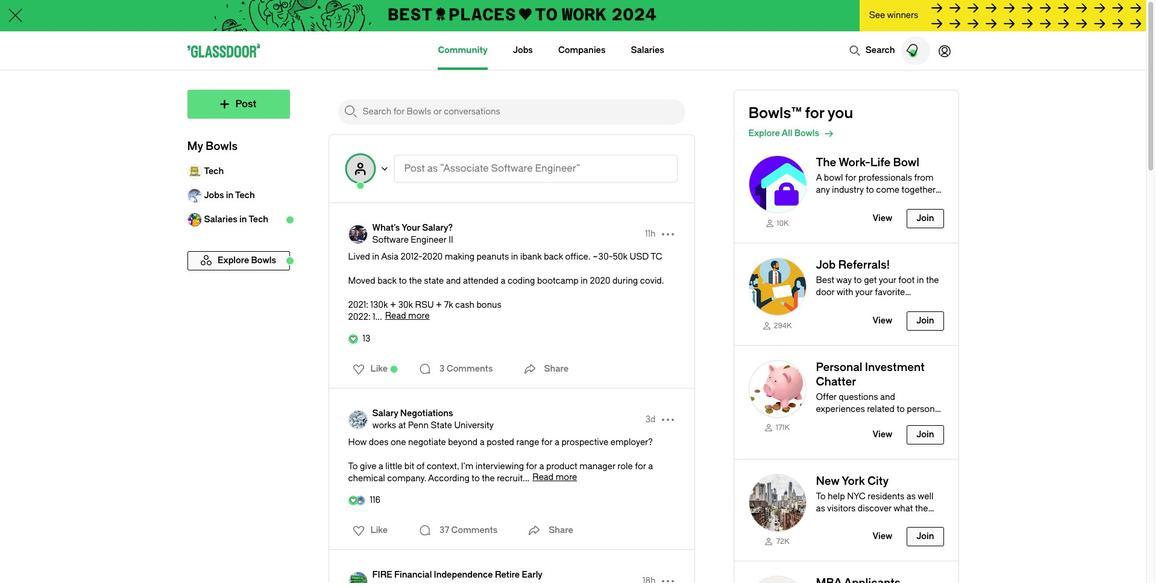 Task type: vqa. For each thing, say whether or not it's contained in the screenshot.
COMPANIES
yes



Task type: describe. For each thing, give the bounding box(es) containing it.
ii
[[449, 235, 453, 245]]

explore all bowls link
[[749, 127, 959, 141]]

salaries link
[[631, 31, 665, 70]]

how does one negotiate beyond a posted range for a prospective employer? to give a little bit of context, i'm interviewing for a product manager role for a chemical company. according to the recruit
[[348, 438, 653, 484]]

2012-
[[401, 252, 422, 262]]

3 more actions image from the top
[[658, 572, 678, 584]]

retire
[[495, 571, 520, 581]]

image for bowl image for personal investment chatter
[[749, 360, 807, 418]]

and down 'experiences'
[[848, 416, 863, 427]]

read more for recruit
[[533, 473, 577, 483]]

and inside lived in asia 2012-2020 making peanuts in ibank back office. ~30-50k usd tc moved back to the state and attended a coding bootcamp in 2020 during covid. 2021: 130k + 30k rsu + 7k cash bonus 2022: 1
[[446, 276, 461, 286]]

life.
[[898, 209, 913, 220]]

salary negotiations works at penn state university
[[372, 409, 494, 431]]

in for jobs
[[226, 191, 234, 201]]

jobs in tech link
[[187, 184, 290, 208]]

negotiate
[[408, 438, 446, 448]]

toogle identity image
[[346, 154, 375, 183]]

university
[[454, 421, 494, 431]]

from
[[915, 173, 934, 183]]

share button
[[520, 358, 569, 382]]

salaries for salaries in tech
[[204, 215, 238, 225]]

personal
[[907, 404, 942, 415]]

11h link
[[645, 229, 656, 241]]

a
[[816, 173, 822, 183]]

investments
[[865, 416, 914, 427]]

interviewing
[[476, 462, 524, 472]]

covid.
[[640, 276, 664, 286]]

2 vertical spatial as
[[816, 504, 826, 514]]

give
[[360, 462, 377, 472]]

explore all bowls
[[749, 128, 820, 139]]

10k
[[777, 219, 789, 228]]

to inside personal investment chatter offer questions and experiences related to personal finance and investments
[[897, 404, 905, 415]]

world's
[[816, 516, 845, 526]]

more for rsu
[[408, 311, 430, 321]]

1
[[373, 312, 375, 323]]

3d link
[[646, 414, 656, 426]]

role
[[618, 462, 633, 472]]

as inside button
[[427, 163, 438, 174]]

to inside 'new york city to help nyc residents as well as visitors discover what the world's most popular city has to offer!'
[[935, 516, 943, 526]]

experiences
[[816, 404, 865, 415]]

tech link
[[187, 160, 290, 184]]

companies link
[[558, 31, 606, 70]]

~30-
[[593, 252, 613, 262]]

asia
[[381, 252, 399, 262]]

Search for Bowls or conversations search field
[[358, 100, 685, 124]]

image for bowl image for the work-life bowl
[[749, 156, 807, 213]]

prospective
[[562, 438, 609, 448]]

a right give
[[379, 462, 383, 472]]

negotiations
[[400, 409, 453, 419]]

30k
[[398, 300, 413, 311]]

jobs link
[[513, 31, 533, 70]]

share for 3 comments
[[544, 364, 569, 375]]

offer
[[816, 392, 837, 403]]

what's
[[372, 223, 400, 233]]

read more button for rsu
[[385, 311, 430, 321]]

tc
[[651, 252, 662, 262]]

engineer"
[[535, 163, 580, 174]]

bit
[[405, 462, 415, 472]]

72k
[[776, 538, 790, 547]]

context,
[[427, 462, 459, 472]]

companies
[[558, 45, 606, 55]]

life
[[871, 156, 891, 169]]

nyc
[[847, 492, 866, 502]]

usd
[[630, 252, 649, 262]]

"associate
[[440, 163, 489, 174]]

how
[[348, 438, 367, 448]]

a left posted
[[480, 438, 485, 448]]

salaries in tech link
[[187, 208, 290, 232]]

read more for rsu
[[385, 311, 430, 321]]

in for salaries
[[239, 215, 247, 225]]

has
[[918, 516, 933, 526]]

171k link
[[749, 423, 807, 433]]

130k
[[371, 300, 388, 311]]

for down range
[[526, 462, 537, 472]]

finance
[[816, 416, 846, 427]]

to inside lived in asia 2012-2020 making peanuts in ibank back office. ~30-50k usd tc moved back to the state and attended a coding bootcamp in 2020 during covid. 2021: 130k + 30k rsu + 7k cash bonus 2022: 1
[[399, 276, 407, 286]]

3d
[[646, 415, 656, 425]]

salaries for salaries
[[631, 45, 665, 55]]

bowl
[[894, 156, 920, 169]]

116
[[370, 496, 381, 506]]

jobs for jobs in tech
[[204, 191, 224, 201]]

at
[[398, 421, 406, 431]]

happenings
[[816, 209, 863, 220]]

visitors
[[827, 504, 856, 514]]

office.
[[565, 252, 591, 262]]

any
[[816, 185, 830, 195]]

does
[[369, 438, 389, 448]]

and inside the work-life bowl a bowl for professionals from any industry to come together and discuss the day-to-day happenings of work-life.
[[816, 197, 831, 207]]

0 vertical spatial tech
[[204, 166, 224, 177]]

day-
[[881, 197, 899, 207]]

more actions image for 11h
[[658, 225, 678, 244]]

lived
[[348, 252, 370, 262]]

community link
[[438, 31, 488, 70]]

community
[[438, 45, 488, 55]]

72k link
[[749, 537, 807, 547]]

image for post author image for software engineer ii
[[348, 225, 368, 244]]

7k
[[444, 300, 453, 311]]

post
[[404, 163, 425, 174]]

offer!
[[816, 528, 838, 538]]

jobs in tech
[[204, 191, 255, 201]]

the inside 'new york city to help nyc residents as well as visitors discover what the world's most popular city has to offer!'
[[915, 504, 928, 514]]



Task type: locate. For each thing, give the bounding box(es) containing it.
0 vertical spatial 2020
[[422, 252, 443, 262]]

jobs up salaries in tech
[[204, 191, 224, 201]]

0 horizontal spatial back
[[378, 276, 397, 286]]

1 vertical spatial image for post author image
[[348, 411, 368, 430]]

2 vertical spatial more actions image
[[658, 572, 678, 584]]

50k
[[613, 252, 628, 262]]

1 vertical spatial to
[[816, 492, 826, 502]]

image for post author image left fire
[[348, 572, 368, 584]]

referrals!
[[839, 259, 890, 272]]

image for bowl image up 171k link at bottom right
[[749, 360, 807, 418]]

comments
[[447, 364, 493, 375], [451, 526, 498, 536]]

1 vertical spatial back
[[378, 276, 397, 286]]

bonus
[[477, 300, 502, 311]]

to inside the work-life bowl a bowl for professionals from any industry to come together and discuss the day-to-day happenings of work-life.
[[866, 185, 874, 195]]

1 vertical spatial read more button
[[533, 473, 577, 483]]

1 vertical spatial read
[[533, 473, 554, 483]]

1 horizontal spatial ...
[[523, 474, 530, 484]]

0 vertical spatial to
[[348, 462, 358, 472]]

in left asia
[[372, 252, 379, 262]]

2 vertical spatial image for post author image
[[348, 572, 368, 584]]

fire financial independence retire early link
[[372, 570, 543, 582]]

software for engineer
[[372, 235, 409, 245]]

... down interviewing
[[523, 474, 530, 484]]

work-
[[875, 209, 898, 220]]

help
[[828, 492, 845, 502]]

lived in asia 2012-2020 making peanuts in ibank back office. ~30-50k usd tc moved back to the state and attended a coding bootcamp in 2020 during covid. 2021: 130k + 30k rsu + 7k cash bonus 2022: 1
[[348, 252, 664, 323]]

read down product
[[533, 473, 554, 483]]

to left help
[[816, 492, 826, 502]]

share inside dropdown button
[[549, 526, 573, 536]]

+ left 7k
[[436, 300, 442, 311]]

0 horizontal spatial jobs
[[204, 191, 224, 201]]

0 vertical spatial back
[[544, 252, 563, 262]]

2 image for post author image from the top
[[348, 411, 368, 430]]

chemical
[[348, 474, 385, 484]]

what's your salary? link
[[372, 223, 453, 235]]

171k
[[776, 424, 790, 433]]

a inside lived in asia 2012-2020 making peanuts in ibank back office. ~30-50k usd tc moved back to the state and attended a coding bootcamp in 2020 during covid. 2021: 130k + 30k rsu + 7k cash bonus 2022: 1
[[501, 276, 506, 286]]

more down product
[[556, 473, 577, 483]]

the left day-
[[866, 197, 879, 207]]

1 vertical spatial like
[[371, 526, 388, 536]]

more actions image for 3d
[[658, 411, 678, 430]]

bootcamp
[[537, 276, 579, 286]]

and down any
[[816, 197, 831, 207]]

early
[[522, 571, 543, 581]]

to inside how does one negotiate beyond a posted range for a prospective employer? to give a little bit of context, i'm interviewing for a product manager role for a chemical company. according to the recruit
[[472, 474, 480, 484]]

the inside the work-life bowl a bowl for professionals from any industry to come together and discuss the day-to-day happenings of work-life.
[[866, 197, 879, 207]]

1 horizontal spatial +
[[436, 300, 442, 311]]

and up "related" on the right bottom
[[881, 392, 895, 403]]

comments for 3 comments
[[447, 364, 493, 375]]

2 like from the top
[[371, 526, 388, 536]]

image for bowl image for job referrals!
[[749, 258, 807, 316]]

as up what
[[907, 492, 916, 502]]

comments inside 'button'
[[447, 364, 493, 375]]

rections list menu down 13
[[345, 360, 391, 379]]

image for post author image
[[348, 225, 368, 244], [348, 411, 368, 430], [348, 572, 368, 584]]

read down 30k
[[385, 311, 406, 321]]

2022:
[[348, 312, 371, 323]]

like for first rections list menu
[[371, 364, 388, 375]]

0 vertical spatial share
[[544, 364, 569, 375]]

my
[[187, 140, 203, 153]]

rections list menu
[[345, 360, 391, 379], [345, 522, 391, 541]]

bowls
[[795, 128, 820, 139], [206, 140, 238, 153]]

0 horizontal spatial more
[[408, 311, 430, 321]]

1 vertical spatial more actions image
[[658, 411, 678, 430]]

as right post
[[427, 163, 438, 174]]

1 horizontal spatial bowls
[[795, 128, 820, 139]]

image for post author image up lived
[[348, 225, 368, 244]]

to up the investments
[[897, 404, 905, 415]]

bowl
[[824, 173, 843, 183]]

2 vertical spatial tech
[[249, 215, 268, 225]]

comments right the 37
[[451, 526, 498, 536]]

more down rsu
[[408, 311, 430, 321]]

1 horizontal spatial read more button
[[533, 473, 577, 483]]

2020 down ~30-
[[590, 276, 611, 286]]

0 vertical spatial jobs
[[513, 45, 533, 55]]

read for recruit
[[533, 473, 554, 483]]

0 vertical spatial ...
[[375, 312, 382, 323]]

2 image for bowl image from the top
[[749, 258, 807, 316]]

come
[[877, 185, 900, 195]]

the down interviewing
[[482, 474, 495, 484]]

2020
[[422, 252, 443, 262], [590, 276, 611, 286]]

according
[[428, 474, 470, 484]]

work-
[[839, 156, 871, 169]]

1 horizontal spatial salaries
[[631, 45, 665, 55]]

0 horizontal spatial read more
[[385, 311, 430, 321]]

range
[[517, 438, 539, 448]]

more actions image
[[658, 225, 678, 244], [658, 411, 678, 430], [658, 572, 678, 584]]

3 comments button
[[416, 358, 496, 382]]

image for bowl image up 10k link
[[749, 156, 807, 213]]

post as "associate software engineer" button
[[394, 155, 678, 183]]

tech down jobs in tech link
[[249, 215, 268, 225]]

0 horizontal spatial salaries
[[204, 215, 238, 225]]

software for engineer"
[[491, 163, 533, 174]]

posted
[[487, 438, 514, 448]]

employer?
[[611, 438, 653, 448]]

37 comments
[[440, 526, 498, 536]]

1 horizontal spatial read
[[533, 473, 554, 483]]

read more button down product
[[533, 473, 577, 483]]

0 vertical spatial more actions image
[[658, 225, 678, 244]]

a up product
[[555, 438, 560, 448]]

0 vertical spatial image for post author image
[[348, 225, 368, 244]]

state
[[424, 276, 444, 286]]

read more
[[385, 311, 430, 321], [533, 473, 577, 483]]

bowls right all
[[795, 128, 820, 139]]

fire
[[372, 571, 393, 581]]

2 more actions image from the top
[[658, 411, 678, 430]]

salary negotiations link
[[372, 408, 494, 420]]

winners
[[887, 10, 919, 21]]

of right bit
[[417, 462, 425, 472]]

1 vertical spatial share
[[549, 526, 573, 536]]

the work-life bowl a bowl for professionals from any industry to come together and discuss the day-to-day happenings of work-life.
[[816, 156, 936, 220]]

comments inside button
[[451, 526, 498, 536]]

image for post author image up how
[[348, 411, 368, 430]]

chatter
[[816, 375, 857, 389]]

bowls™ for you
[[749, 105, 854, 122]]

image for bowl image for new york city
[[749, 474, 807, 532]]

1 vertical spatial jobs
[[204, 191, 224, 201]]

0 vertical spatial read
[[385, 311, 406, 321]]

comments for 37 comments
[[451, 526, 498, 536]]

1 image for bowl image from the top
[[749, 156, 807, 213]]

a left product
[[539, 462, 544, 472]]

3 image for post author image from the top
[[348, 572, 368, 584]]

the
[[816, 156, 837, 169]]

ibank
[[520, 252, 542, 262]]

0 horizontal spatial software
[[372, 235, 409, 245]]

1 horizontal spatial as
[[816, 504, 826, 514]]

to down i'm
[[472, 474, 480, 484]]

image for bowl image
[[749, 156, 807, 213], [749, 258, 807, 316], [749, 360, 807, 418], [749, 474, 807, 532]]

like down 116
[[371, 526, 388, 536]]

0 vertical spatial software
[[491, 163, 533, 174]]

for inside the work-life bowl a bowl for professionals from any industry to come together and discuss the day-to-day happenings of work-life.
[[845, 173, 857, 183]]

engineer
[[411, 235, 447, 245]]

the left state
[[409, 276, 422, 286]]

share inside popup button
[[544, 364, 569, 375]]

1 rections list menu from the top
[[345, 360, 391, 379]]

back right ibank
[[544, 252, 563, 262]]

to inside 'new york city to help nyc residents as well as visitors discover what the world's most popular city has to offer!'
[[816, 492, 826, 502]]

+ left 30k
[[390, 300, 396, 311]]

a right role
[[648, 462, 653, 472]]

and right state
[[446, 276, 461, 286]]

3 image for bowl image from the top
[[749, 360, 807, 418]]

1 horizontal spatial read more
[[533, 473, 577, 483]]

the up has at the bottom of the page
[[915, 504, 928, 514]]

financial
[[394, 571, 432, 581]]

jobs for jobs
[[513, 45, 533, 55]]

0 vertical spatial rections list menu
[[345, 360, 391, 379]]

1 horizontal spatial back
[[544, 252, 563, 262]]

york
[[842, 475, 865, 488]]

0 horizontal spatial +
[[390, 300, 396, 311]]

day
[[911, 197, 925, 207]]

in up salaries in tech
[[226, 191, 234, 201]]

the inside how does one negotiate beyond a posted range for a prospective employer? to give a little bit of context, i'm interviewing for a product manager role for a chemical company. according to the recruit
[[482, 474, 495, 484]]

see winners
[[870, 10, 919, 21]]

software inside button
[[491, 163, 533, 174]]

0 horizontal spatial ...
[[375, 312, 382, 323]]

image for post author image for works at
[[348, 411, 368, 430]]

in left ibank
[[511, 252, 518, 262]]

software down what's at the left top
[[372, 235, 409, 245]]

questions
[[839, 392, 878, 403]]

1 horizontal spatial of
[[865, 209, 873, 220]]

1 horizontal spatial 2020
[[590, 276, 611, 286]]

0 horizontal spatial as
[[427, 163, 438, 174]]

more for recruit
[[556, 473, 577, 483]]

0 horizontal spatial of
[[417, 462, 425, 472]]

share for 37 comments
[[549, 526, 573, 536]]

0 horizontal spatial read more button
[[385, 311, 430, 321]]

bowls™
[[749, 105, 802, 122]]

my bowls
[[187, 140, 238, 153]]

1 more actions image from the top
[[658, 225, 678, 244]]

1 horizontal spatial software
[[491, 163, 533, 174]]

1 vertical spatial software
[[372, 235, 409, 245]]

2020 down engineer
[[422, 252, 443, 262]]

salary
[[372, 409, 398, 419]]

to up 30k
[[399, 276, 407, 286]]

4 image for bowl image from the top
[[749, 474, 807, 532]]

beyond
[[448, 438, 478, 448]]

image for bowl image up '294k' link
[[749, 258, 807, 316]]

software left engineer"
[[491, 163, 533, 174]]

together
[[902, 185, 936, 195]]

1 vertical spatial more
[[556, 473, 577, 483]]

little
[[386, 462, 402, 472]]

0 vertical spatial comments
[[447, 364, 493, 375]]

personal investment chatter offer questions and experiences related to personal finance and investments
[[816, 361, 942, 427]]

like for first rections list menu from the bottom
[[371, 526, 388, 536]]

manager
[[580, 462, 616, 472]]

0 horizontal spatial to
[[348, 462, 358, 472]]

13
[[363, 334, 371, 344]]

lottie animation container image
[[390, 31, 440, 70], [390, 31, 440, 70], [930, 36, 959, 65], [849, 45, 861, 57], [849, 45, 861, 57]]

new
[[816, 475, 840, 488]]

3
[[440, 364, 445, 375]]

back down asia
[[378, 276, 397, 286]]

i'm
[[461, 462, 474, 472]]

for right range
[[542, 438, 553, 448]]

1 vertical spatial salaries
[[204, 215, 238, 225]]

tech down the my bowls
[[204, 166, 224, 177]]

0 vertical spatial as
[[427, 163, 438, 174]]

1 + from the left
[[390, 300, 396, 311]]

share button
[[525, 519, 573, 543]]

11h
[[645, 229, 656, 239]]

read for rsu
[[385, 311, 406, 321]]

in for lived
[[372, 252, 379, 262]]

2 rections list menu from the top
[[345, 522, 391, 541]]

software inside what's your salary? software engineer ii
[[372, 235, 409, 245]]

0 vertical spatial salaries
[[631, 45, 665, 55]]

1 vertical spatial read more
[[533, 473, 577, 483]]

read more button for recruit
[[533, 473, 577, 483]]

... for rsu
[[375, 312, 382, 323]]

to right has at the bottom of the page
[[935, 516, 943, 526]]

1 horizontal spatial to
[[816, 492, 826, 502]]

1 vertical spatial bowls
[[206, 140, 238, 153]]

of left the work-
[[865, 209, 873, 220]]

all
[[782, 128, 793, 139]]

2 + from the left
[[436, 300, 442, 311]]

37 comments button
[[416, 519, 501, 543]]

the
[[866, 197, 879, 207], [409, 276, 422, 286], [482, 474, 495, 484], [915, 504, 928, 514]]

1 horizontal spatial jobs
[[513, 45, 533, 55]]

in down jobs in tech link
[[239, 215, 247, 225]]

1 horizontal spatial more
[[556, 473, 577, 483]]

like
[[371, 364, 388, 375], [371, 526, 388, 536]]

bowls right my
[[206, 140, 238, 153]]

37
[[440, 526, 449, 536]]

read more down product
[[533, 473, 577, 483]]

read more down 30k
[[385, 311, 430, 321]]

of inside the work-life bowl a bowl for professionals from any industry to come together and discuss the day-to-day happenings of work-life.
[[865, 209, 873, 220]]

0 horizontal spatial read
[[385, 311, 406, 321]]

industry
[[832, 185, 864, 195]]

works
[[372, 421, 396, 431]]

penn
[[408, 421, 429, 431]]

comments right 3
[[447, 364, 493, 375]]

1 vertical spatial as
[[907, 492, 916, 502]]

like up the salary
[[371, 364, 388, 375]]

0 horizontal spatial bowls
[[206, 140, 238, 153]]

fire financial independence retire early
[[372, 571, 543, 581]]

1 image for post author image from the top
[[348, 225, 368, 244]]

to left give
[[348, 462, 358, 472]]

0 vertical spatial like
[[371, 364, 388, 375]]

image for bowl image up the 72k link
[[749, 474, 807, 532]]

and
[[816, 197, 831, 207], [446, 276, 461, 286], [881, 392, 895, 403], [848, 416, 863, 427]]

jobs left 'companies'
[[513, 45, 533, 55]]

1 vertical spatial comments
[[451, 526, 498, 536]]

1 vertical spatial tech
[[235, 191, 255, 201]]

to-
[[899, 197, 911, 207]]

moved
[[348, 276, 376, 286]]

search
[[866, 45, 895, 55]]

1 vertical spatial rections list menu
[[345, 522, 391, 541]]

for right role
[[635, 462, 646, 472]]

read more button down 30k
[[385, 311, 430, 321]]

you
[[828, 105, 854, 122]]

salaries
[[631, 45, 665, 55], [204, 215, 238, 225]]

in down the office. on the top of page
[[581, 276, 588, 286]]

your
[[402, 223, 420, 233]]

of inside how does one negotiate beyond a posted range for a prospective employer? to give a little bit of context, i'm interviewing for a product manager role for a chemical company. according to the recruit
[[417, 462, 425, 472]]

1 like from the top
[[371, 364, 388, 375]]

personal
[[816, 361, 863, 374]]

to inside how does one negotiate beyond a posted range for a prospective employer? to give a little bit of context, i'm interviewing for a product manager role for a chemical company. according to the recruit
[[348, 462, 358, 472]]

1 vertical spatial of
[[417, 462, 425, 472]]

tech for salaries
[[249, 215, 268, 225]]

a left coding
[[501, 276, 506, 286]]

the inside lived in asia 2012-2020 making peanuts in ibank back office. ~30-50k usd tc moved back to the state and attended a coding bootcamp in 2020 during covid. 2021: 130k + 30k rsu + 7k cash bonus 2022: 1
[[409, 276, 422, 286]]

rections list menu down 116
[[345, 522, 391, 541]]

0 vertical spatial bowls
[[795, 128, 820, 139]]

0 vertical spatial read more button
[[385, 311, 430, 321]]

... for recruit
[[523, 474, 530, 484]]

tech down tech link
[[235, 191, 255, 201]]

independence
[[434, 571, 493, 581]]

0 horizontal spatial 2020
[[422, 252, 443, 262]]

city
[[902, 516, 916, 526]]

making
[[445, 252, 475, 262]]

0 vertical spatial more
[[408, 311, 430, 321]]

1 vertical spatial 2020
[[590, 276, 611, 286]]

as up the world's
[[816, 504, 826, 514]]

2021:
[[348, 300, 368, 311]]

1 vertical spatial ...
[[523, 474, 530, 484]]

to left come
[[866, 185, 874, 195]]

0 vertical spatial read more
[[385, 311, 430, 321]]

0 vertical spatial of
[[865, 209, 873, 220]]

lottie animation container image
[[901, 36, 930, 65], [901, 36, 930, 65], [930, 36, 959, 65]]

+
[[390, 300, 396, 311], [436, 300, 442, 311]]

for left you
[[805, 105, 825, 122]]

tech for jobs
[[235, 191, 255, 201]]

one
[[391, 438, 406, 448]]

... down 130k at left
[[375, 312, 382, 323]]

2 horizontal spatial as
[[907, 492, 916, 502]]

for up industry
[[845, 173, 857, 183]]



